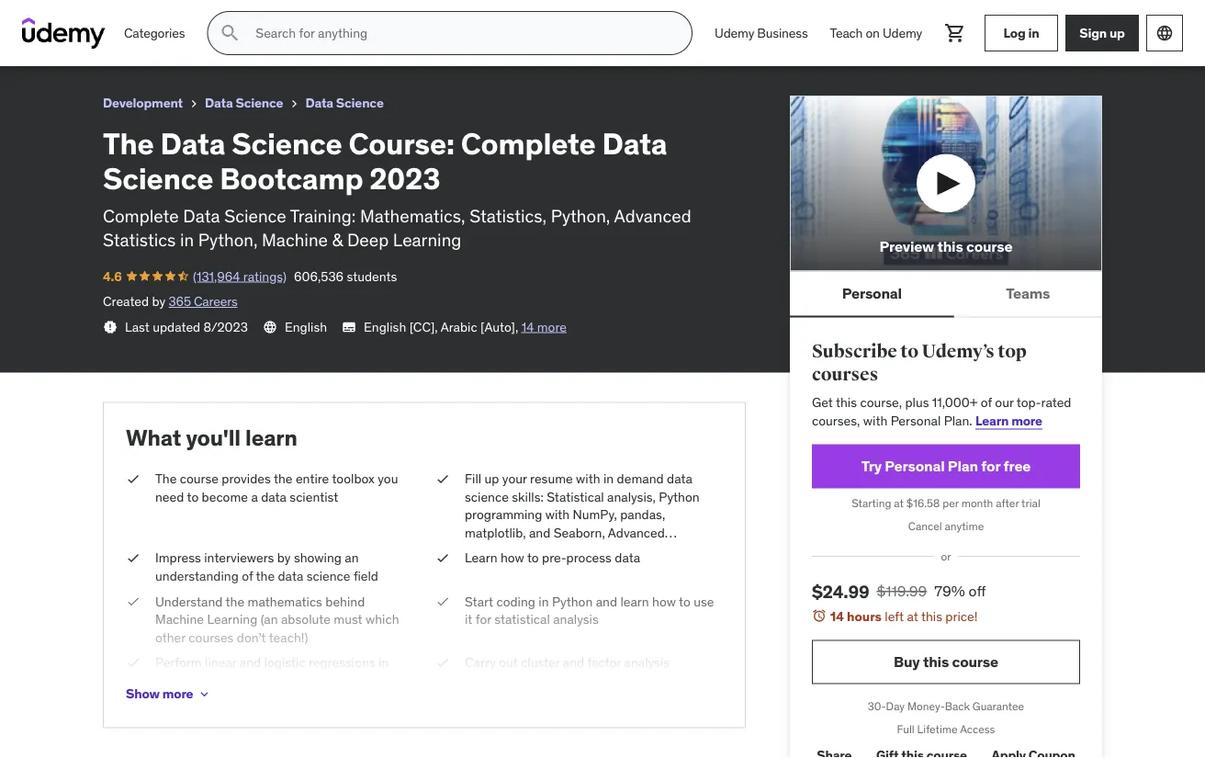 Task type: describe. For each thing, give the bounding box(es) containing it.
with down the stats
[[549, 578, 573, 595]]

last
[[125, 318, 150, 335]]

1 horizontal spatial 4.6
[[103, 268, 122, 284]]

1 vertical spatial analysis
[[625, 655, 670, 671]]

2023 for the data science course: complete data science bootcamp 2023
[[439, 8, 475, 27]]

science inside impress interviewers by showing an understanding of the data science field
[[307, 568, 351, 584]]

this left price!
[[922, 608, 943, 625]]

1 vertical spatial 606,536 students
[[294, 268, 397, 284]]

learning inside understand the mathematics behind machine learning (an absolute must which other courses don't teach!)
[[207, 611, 258, 628]]

personal inside try personal plan for free link
[[885, 457, 945, 476]]

in inside "perform linear and logistic regressions in python"
[[379, 655, 389, 671]]

learn for learn how to pre-process data
[[465, 550, 498, 566]]

plus
[[906, 394, 930, 411]]

provides
[[222, 470, 271, 487]]

full
[[898, 722, 915, 737]]

python inside "perform linear and logistic regressions in python"
[[155, 673, 196, 689]]

data inside the course provides the entire toolbox you need to become a data scientist
[[261, 488, 287, 505]]

english [cc], arabic [auto] , 14 more
[[364, 318, 567, 335]]

by inside impress interviewers by showing an understanding of the data science field
[[277, 550, 291, 566]]

don't
[[237, 629, 266, 646]]

0 horizontal spatial 606,536 students
[[156, 32, 260, 49]]

out
[[499, 655, 518, 671]]

starting at $16.58 per month after trial cancel anytime
[[852, 497, 1041, 534]]

0 vertical spatial ratings)
[[105, 32, 149, 49]]

to inside the subscribe to udemy's top courses
[[901, 340, 919, 362]]

show more
[[126, 686, 193, 702]]

$24.99 $119.99 79% off
[[812, 581, 987, 603]]

at inside starting at $16.58 per month after trial cancel anytime
[[895, 497, 904, 511]]

the course provides the entire toolbox you need to become a data scientist
[[155, 470, 398, 505]]

tab list containing personal
[[790, 271, 1103, 317]]

perform linear and logistic regressions in python
[[155, 655, 389, 689]]

11,000+
[[933, 394, 978, 411]]

show more button
[[126, 676, 212, 713]]

careers
[[194, 293, 238, 310]]

0 vertical spatial 4.6
[[15, 32, 34, 49]]

xsmall image for impress interviewers by showing an understanding of the data science field
[[126, 549, 141, 567]]

top-
[[1017, 394, 1042, 411]]

0 horizontal spatial students
[[209, 32, 260, 49]]

bootcamp for the data science course: complete data science bootcamp 2023
[[363, 8, 436, 27]]

get this course, plus 11,000+ of our top-rated courses, with personal plan.
[[812, 394, 1072, 429]]

process
[[567, 550, 612, 566]]

understanding
[[155, 568, 239, 584]]

statistics
[[103, 229, 176, 251]]

a
[[251, 488, 258, 505]]

log in link
[[985, 15, 1059, 51]]

2023 for the data science course: complete data science bootcamp 2023 complete data science training: mathematics, statistics, python, advanced statistics in python, machine & deep learning
[[370, 160, 440, 197]]

statistical inside start coding in python and learn how to use it for statistical analysis
[[495, 611, 550, 628]]

price!
[[946, 608, 978, 625]]

with up the statistical
[[576, 470, 601, 487]]

tensorflow
[[576, 578, 641, 595]]

buy
[[894, 653, 920, 671]]

off
[[969, 582, 987, 601]]

to inside start coding in python and learn how to use it for statistical analysis
[[679, 593, 691, 610]]

per
[[943, 497, 959, 511]]

udemy's
[[922, 340, 995, 362]]

bootcamp for the data science course: complete data science bootcamp 2023 complete data science training: mathematics, statistics, python, advanced statistics in python, machine & deep learning
[[220, 160, 363, 197]]

up for sign
[[1110, 24, 1126, 41]]

learn how to pre-process data
[[465, 550, 641, 566]]

personal button
[[790, 271, 955, 315]]

1 vertical spatial 14
[[831, 608, 845, 625]]

analysis inside start coding in python and learn how to use it for statistical analysis
[[553, 611, 599, 628]]

start
[[465, 593, 494, 610]]

alarm image
[[812, 609, 827, 623]]

complete for the data science course: complete data science bootcamp 2023 complete data science training: mathematics, statistics, python, advanced statistics in python, machine & deep learning
[[461, 125, 596, 162]]

in inside start coding in python and learn how to use it for statistical analysis
[[539, 593, 549, 610]]

development link
[[103, 92, 183, 115]]

our
[[996, 394, 1014, 411]]

impress interviewers by showing an understanding of the data science field
[[155, 550, 379, 584]]

subscribe to udemy's top courses
[[812, 340, 1027, 386]]

need
[[155, 488, 184, 505]]

0 horizontal spatial (131,964 ratings)
[[55, 32, 149, 49]]

1 horizontal spatial (131,964
[[193, 268, 240, 284]]

plan.
[[944, 412, 973, 429]]

1 vertical spatial ratings)
[[243, 268, 287, 284]]

learning inside the data science course: complete data science bootcamp 2023 complete data science training: mathematics, statistics, python, advanced statistics in python, machine & deep learning
[[393, 229, 462, 251]]

left
[[885, 608, 904, 625]]

1 horizontal spatial more
[[537, 318, 567, 335]]

how inside start coding in python and learn how to use it for statistical analysis
[[653, 593, 676, 610]]

1 vertical spatial students
[[347, 268, 397, 284]]

and inside start coding in python and learn how to use it for statistical analysis
[[596, 593, 618, 610]]

money-
[[908, 700, 945, 714]]

you'll
[[186, 424, 241, 452]]

in right log
[[1029, 24, 1040, 41]]

free
[[1004, 457, 1031, 476]]

with inside get this course, plus 11,000+ of our top-rated courses, with personal plan.
[[864, 412, 888, 429]]

choose a language image
[[1156, 24, 1175, 42]]

the inside understand the mathematics behind machine learning (an absolute must which other courses don't teach!)
[[226, 593, 245, 610]]

machine inside the data science course: complete data science bootcamp 2023 complete data science training: mathematics, statistics, python, advanced statistics in python, machine & deep learning
[[262, 229, 328, 251]]

the data science course: complete data science bootcamp 2023 complete data science training: mathematics, statistics, python, advanced statistics in python, machine & deep learning
[[103, 125, 692, 251]]

created
[[103, 293, 149, 310]]

try personal plan for free
[[862, 457, 1031, 476]]

regressions
[[309, 655, 376, 671]]

the for the data science course: complete data science bootcamp 2023 complete data science training: mathematics, statistics, python, advanced statistics in python, machine & deep learning
[[103, 125, 154, 162]]

up for fill
[[485, 470, 499, 487]]

preview this course button
[[790, 96, 1103, 271]]

statistics,
[[470, 205, 547, 227]]

courses,
[[812, 412, 861, 429]]

mathematics
[[248, 593, 323, 610]]

log
[[1004, 24, 1026, 41]]

the for the data science course: complete data science bootcamp 2023
[[15, 8, 41, 27]]

0 horizontal spatial (131,964
[[55, 32, 102, 49]]

advanced inside the data science course: complete data science bootcamp 2023 complete data science training: mathematics, statistics, python, advanced statistics in python, machine & deep learning
[[614, 205, 692, 227]]

other
[[155, 629, 186, 646]]

seaborn,
[[554, 524, 605, 541]]

xsmall image for last updated 8/2023
[[103, 320, 118, 335]]

1 horizontal spatial (131,964 ratings)
[[193, 268, 287, 284]]

udemy business
[[715, 25, 808, 41]]

0 horizontal spatial 14
[[522, 318, 534, 335]]

the for the course provides the entire toolbox you need to become a data scientist
[[155, 470, 177, 487]]

course: for the data science course: complete data science bootcamp 2023
[[139, 8, 193, 27]]

learning
[[499, 578, 545, 595]]

back
[[945, 700, 971, 714]]

log in
[[1004, 24, 1040, 41]]

guarantee
[[973, 700, 1025, 714]]

Search for anything text field
[[252, 17, 670, 49]]

advanced inside fill up your resume with in demand data science skills: statistical analysis, python programming with numpy, pandas, matplotlib, and seaborn, advanced statistical analysis, tableau, machine learning with stats models and scikit-learn, deep learning with tensorflow
[[608, 524, 665, 541]]

course,
[[861, 394, 903, 411]]

month
[[962, 497, 994, 511]]

the data science course: complete data science bootcamp 2023
[[15, 8, 475, 27]]

starting
[[852, 497, 892, 511]]

become
[[202, 488, 248, 505]]

submit search image
[[219, 22, 241, 44]]

0 horizontal spatial by
[[152, 293, 166, 310]]

closed captions image
[[342, 320, 357, 334]]

created by 365 careers
[[103, 293, 238, 310]]

courses inside the subscribe to udemy's top courses
[[812, 363, 879, 386]]

1 horizontal spatial 606,536
[[294, 268, 344, 284]]

(an
[[261, 611, 278, 628]]

resume
[[530, 470, 573, 487]]

learn inside start coding in python and learn how to use it for statistical analysis
[[621, 593, 650, 610]]

pre-
[[542, 550, 567, 566]]

showing
[[294, 550, 342, 566]]

what you'll learn
[[126, 424, 298, 452]]

personal inside get this course, plus 11,000+ of our top-rated courses, with personal plan.
[[891, 412, 941, 429]]

preview this course
[[880, 237, 1013, 256]]

with down the statistical
[[546, 506, 570, 523]]

what
[[126, 424, 181, 452]]

xsmall image for the course provides the entire toolbox you need to become a data scientist
[[126, 470, 141, 488]]

this for get
[[836, 394, 858, 411]]

$119.99
[[877, 582, 928, 601]]

data science for first data science link
[[205, 95, 283, 111]]



Task type: vqa. For each thing, say whether or not it's contained in the screenshot.
http://twitter.com/'s THE USERNAME
no



Task type: locate. For each thing, give the bounding box(es) containing it.
14 hours left at this price!
[[831, 608, 978, 625]]

sign up link
[[1066, 15, 1140, 51]]

606,536 students down &
[[294, 268, 397, 284]]

the up the don't on the bottom left of the page
[[226, 593, 245, 610]]

this inside button
[[924, 653, 950, 671]]

training:
[[290, 205, 356, 227]]

$16.58
[[907, 497, 941, 511]]

xsmall image for perform linear and logistic regressions in python
[[126, 654, 141, 672]]

udemy image
[[22, 17, 106, 49]]

0 horizontal spatial machine
[[155, 611, 204, 628]]

cancel
[[909, 519, 943, 534]]

2 vertical spatial course
[[953, 653, 999, 671]]

perform
[[155, 655, 202, 671]]

more for show more
[[162, 686, 193, 702]]

(131,964 ratings) up careers
[[193, 268, 287, 284]]

toolbox
[[332, 470, 375, 487]]

for inside start coding in python and learn how to use it for statistical analysis
[[476, 611, 492, 628]]

science down showing
[[307, 568, 351, 584]]

learning inside fill up your resume with in demand data science skills: statistical analysis, python programming with numpy, pandas, matplotlib, and seaborn, advanced statistical analysis, tableau, machine learning with stats models and scikit-learn, deep learning with tensorflow
[[465, 560, 516, 577]]

0 vertical spatial up
[[1110, 24, 1126, 41]]

2 udemy from the left
[[883, 25, 923, 41]]

30-day money-back guarantee full lifetime access
[[868, 700, 1025, 737]]

0 vertical spatial analysis
[[553, 611, 599, 628]]

1 horizontal spatial 606,536 students
[[294, 268, 397, 284]]

606,536 students
[[156, 32, 260, 49], [294, 268, 397, 284]]

course: for the data science course: complete data science bootcamp 2023 complete data science training: mathematics, statistics, python, advanced statistics in python, machine & deep learning
[[349, 125, 455, 162]]

business
[[758, 25, 808, 41]]

you
[[378, 470, 398, 487]]

english right the closed captions icon
[[364, 318, 407, 335]]

course inside button
[[953, 653, 999, 671]]

the down interviewers
[[256, 568, 275, 584]]

30-
[[868, 700, 887, 714]]

complete
[[196, 8, 264, 27], [461, 125, 596, 162], [103, 205, 179, 227]]

this up courses,
[[836, 394, 858, 411]]

python down the stats
[[552, 593, 593, 610]]

2 vertical spatial the
[[155, 470, 177, 487]]

scikit-
[[647, 560, 683, 577]]

1 vertical spatial 606,536
[[294, 268, 344, 284]]

with
[[864, 412, 888, 429], [576, 470, 601, 487], [546, 506, 570, 523], [519, 560, 543, 577], [549, 578, 573, 595]]

0 vertical spatial learn
[[245, 424, 298, 452]]

0 horizontal spatial at
[[895, 497, 904, 511]]

by left showing
[[277, 550, 291, 566]]

personal
[[843, 284, 902, 303], [891, 412, 941, 429], [885, 457, 945, 476]]

0 vertical spatial complete
[[196, 8, 264, 27]]

categories
[[124, 25, 185, 41]]

course up become
[[180, 470, 219, 487]]

complete up statistics,
[[461, 125, 596, 162]]

to right need
[[187, 488, 199, 505]]

lifetime
[[918, 722, 958, 737]]

stats
[[546, 560, 574, 577]]

course inside the course provides the entire toolbox you need to become a data scientist
[[180, 470, 219, 487]]

xsmall image
[[287, 97, 302, 111], [103, 320, 118, 335], [126, 470, 141, 488], [436, 470, 450, 488], [126, 549, 141, 567], [436, 593, 450, 611], [126, 654, 141, 672], [436, 654, 450, 672]]

complete up the statistics
[[103, 205, 179, 227]]

0 vertical spatial course:
[[139, 8, 193, 27]]

course: up the mathematics,
[[349, 125, 455, 162]]

0 vertical spatial 2023
[[439, 8, 475, 27]]

in inside the data science course: complete data science bootcamp 2023 complete data science training: mathematics, statistics, python, advanced statistics in python, machine & deep learning
[[180, 229, 194, 251]]

course up teams
[[967, 237, 1013, 256]]

deep inside fill up your resume with in demand data science skills: statistical analysis, python programming with numpy, pandas, matplotlib, and seaborn, advanced statistical analysis, tableau, machine learning with stats models and scikit-learn, deep learning with tensorflow
[[465, 578, 496, 595]]

factor
[[588, 655, 621, 671]]

udemy left business
[[715, 25, 755, 41]]

anytime
[[945, 519, 985, 534]]

0 vertical spatial 14
[[522, 318, 534, 335]]

and up learn how to pre-process data
[[529, 524, 551, 541]]

2 vertical spatial python
[[155, 673, 196, 689]]

14 right alarm 'icon'
[[831, 608, 845, 625]]

1 vertical spatial deep
[[465, 578, 496, 595]]

xsmall image for fill up your resume with in demand data science skills: statistical analysis, python programming with numpy, pandas, matplotlib, and seaborn, advanced statistical analysis, tableau, machine learning with stats models and scikit-learn, deep learning with tensorflow
[[436, 470, 450, 488]]

1 vertical spatial python,
[[198, 229, 258, 251]]

in right the statistics
[[180, 229, 194, 251]]

data science for second data science link from left
[[305, 95, 384, 111]]

1 english from the left
[[285, 318, 327, 335]]

show
[[126, 686, 160, 702]]

365 careers link
[[169, 293, 238, 310]]

statistical down the coding
[[495, 611, 550, 628]]

2 vertical spatial more
[[162, 686, 193, 702]]

bootcamp inside the data science course: complete data science bootcamp 2023 complete data science training: mathematics, statistics, python, advanced statistics in python, machine & deep learning
[[220, 160, 363, 197]]

1 data science from the left
[[205, 95, 283, 111]]

1 horizontal spatial 14
[[831, 608, 845, 625]]

data inside fill up your resume with in demand data science skills: statistical analysis, python programming with numpy, pandas, matplotlib, and seaborn, advanced statistical analysis, tableau, machine learning with stats models and scikit-learn, deep learning with tensorflow
[[667, 470, 693, 487]]

teach on udemy
[[830, 25, 923, 41]]

2 vertical spatial machine
[[155, 611, 204, 628]]

0 vertical spatial statistical
[[465, 542, 521, 559]]

(131,964 left categories dropdown button
[[55, 32, 102, 49]]

0 horizontal spatial 606,536
[[156, 32, 206, 49]]

courses up linear
[[189, 629, 234, 646]]

subscribe
[[812, 340, 898, 362]]

development
[[103, 95, 183, 111]]

1 horizontal spatial data science
[[305, 95, 384, 111]]

this for preview
[[938, 237, 964, 256]]

1 horizontal spatial udemy
[[883, 25, 923, 41]]

machine inside fill up your resume with in demand data science skills: statistical analysis, python programming with numpy, pandas, matplotlib, and seaborn, advanced statistical analysis, tableau, machine learning with stats models and scikit-learn, deep learning with tensorflow
[[626, 542, 674, 559]]

personal down preview
[[843, 284, 902, 303]]

how down the scikit-
[[653, 593, 676, 610]]

course down price!
[[953, 653, 999, 671]]

this for buy
[[924, 653, 950, 671]]

xsmall image inside show more button
[[197, 687, 212, 702]]

this right buy
[[924, 653, 950, 671]]

learn down our
[[976, 412, 1009, 429]]

science
[[80, 8, 136, 27], [304, 8, 360, 27], [236, 95, 283, 111], [336, 95, 384, 111], [232, 125, 342, 162], [103, 160, 213, 197], [224, 205, 287, 227]]

machine inside understand the mathematics behind machine learning (an absolute must which other courses don't teach!)
[[155, 611, 204, 628]]

your
[[503, 470, 527, 487]]

learn for learn more
[[976, 412, 1009, 429]]

1 horizontal spatial data science link
[[305, 92, 384, 115]]

data
[[667, 470, 693, 487], [261, 488, 287, 505], [615, 550, 641, 566], [278, 568, 304, 584]]

preview
[[880, 237, 935, 256]]

2 horizontal spatial complete
[[461, 125, 596, 162]]

606,536 down &
[[294, 268, 344, 284]]

science inside fill up your resume with in demand data science skills: statistical analysis, python programming with numpy, pandas, matplotlib, and seaborn, advanced statistical analysis, tableau, machine learning with stats models and scikit-learn, deep learning with tensorflow
[[465, 488, 509, 505]]

1 udemy from the left
[[715, 25, 755, 41]]

get
[[812, 394, 833, 411]]

mathematics,
[[360, 205, 466, 227]]

1 vertical spatial for
[[476, 611, 492, 628]]

complete for the data science course: complete data science bootcamp 2023
[[196, 8, 264, 27]]

matplotlib,
[[465, 524, 526, 541]]

14
[[522, 318, 534, 335], [831, 608, 845, 625]]

4.6
[[15, 32, 34, 49], [103, 268, 122, 284]]

2 english from the left
[[364, 318, 407, 335]]

1 horizontal spatial deep
[[465, 578, 496, 595]]

1 horizontal spatial of
[[981, 394, 993, 411]]

learning up the don't on the bottom left of the page
[[207, 611, 258, 628]]

1 data science link from the left
[[205, 92, 283, 115]]

python, right statistics,
[[551, 205, 611, 227]]

tableau,
[[575, 542, 623, 559]]

course language image
[[263, 320, 277, 335]]

0 horizontal spatial learn
[[465, 550, 498, 566]]

in right the regressions
[[379, 655, 389, 671]]

to left use
[[679, 593, 691, 610]]

1 horizontal spatial complete
[[196, 8, 264, 27]]

0 vertical spatial more
[[537, 318, 567, 335]]

field
[[354, 568, 379, 584]]

to left udemy's
[[901, 340, 919, 362]]

365
[[169, 293, 191, 310]]

fill up your resume with in demand data science skills: statistical analysis, python programming with numpy, pandas, matplotlib, and seaborn, advanced statistical analysis, tableau, machine learning with stats models and scikit-learn, deep learning with tensorflow
[[465, 470, 715, 595]]

learn more link
[[976, 412, 1043, 429]]

course: left submit search 'icon'
[[139, 8, 193, 27]]

updated
[[153, 318, 201, 335]]

in right the coding
[[539, 593, 549, 610]]

1 vertical spatial at
[[908, 608, 919, 625]]

complete right categories
[[196, 8, 264, 27]]

xsmall image for start coding in python and learn how to use it for statistical analysis
[[436, 593, 450, 611]]

1 vertical spatial python
[[552, 593, 593, 610]]

and left factor
[[563, 655, 585, 671]]

0 horizontal spatial of
[[242, 568, 253, 584]]

1 vertical spatial course:
[[349, 125, 455, 162]]

of inside impress interviewers by showing an understanding of the data science field
[[242, 568, 253, 584]]

to inside the course provides the entire toolbox you need to become a data scientist
[[187, 488, 199, 505]]

for right it
[[476, 611, 492, 628]]

the inside impress interviewers by showing an understanding of the data science field
[[256, 568, 275, 584]]

1 horizontal spatial up
[[1110, 24, 1126, 41]]

machine down training:
[[262, 229, 328, 251]]

1 horizontal spatial machine
[[262, 229, 328, 251]]

0 vertical spatial science
[[465, 488, 509, 505]]

machine
[[262, 229, 328, 251], [626, 542, 674, 559], [155, 611, 204, 628]]

1 vertical spatial science
[[307, 568, 351, 584]]

&
[[332, 229, 343, 251]]

the inside the course provides the entire toolbox you need to become a data scientist
[[274, 470, 293, 487]]

2 vertical spatial complete
[[103, 205, 179, 227]]

[cc], arabic
[[410, 318, 478, 335]]

teach
[[830, 25, 863, 41]]

analysis up carry out cluster and factor analysis
[[553, 611, 599, 628]]

the inside the course provides the entire toolbox you need to become a data scientist
[[155, 470, 177, 487]]

ratings) up the course language icon
[[243, 268, 287, 284]]

1 horizontal spatial learning
[[393, 229, 462, 251]]

up inside fill up your resume with in demand data science skills: statistical analysis, python programming with numpy, pandas, matplotlib, and seaborn, advanced statistical analysis, tableau, machine learning with stats models and scikit-learn, deep learning with tensorflow
[[485, 470, 499, 487]]

1 horizontal spatial analysis,
[[608, 488, 656, 505]]

1 horizontal spatial for
[[982, 457, 1001, 476]]

1 vertical spatial (131,964 ratings)
[[193, 268, 287, 284]]

machine up the other
[[155, 611, 204, 628]]

learn down matplotlib,
[[465, 550, 498, 566]]

up right sign
[[1110, 24, 1126, 41]]

for left free
[[982, 457, 1001, 476]]

1 horizontal spatial the
[[103, 125, 154, 162]]

english for english
[[285, 318, 327, 335]]

data right a
[[261, 488, 287, 505]]

2 vertical spatial the
[[226, 593, 245, 610]]

students down the data science course: complete data science bootcamp 2023
[[209, 32, 260, 49]]

last updated 8/2023
[[125, 318, 248, 335]]

personal up the $16.58
[[885, 457, 945, 476]]

course inside button
[[967, 237, 1013, 256]]

models
[[578, 560, 620, 577]]

use
[[694, 593, 715, 610]]

0 vertical spatial personal
[[843, 284, 902, 303]]

with down course,
[[864, 412, 888, 429]]

the left entire
[[274, 470, 293, 487]]

more for learn more
[[1012, 412, 1043, 429]]

1 vertical spatial learning
[[465, 560, 516, 577]]

learning down the mathematics,
[[393, 229, 462, 251]]

to left pre-
[[527, 550, 539, 566]]

1 vertical spatial complete
[[461, 125, 596, 162]]

english for english [cc], arabic [auto] , 14 more
[[364, 318, 407, 335]]

2 horizontal spatial learning
[[465, 560, 516, 577]]

and down models
[[596, 593, 618, 610]]

2 horizontal spatial python
[[659, 488, 700, 505]]

try personal plan for free link
[[812, 445, 1081, 489]]

1 horizontal spatial at
[[908, 608, 919, 625]]

python inside start coding in python and learn how to use it for statistical analysis
[[552, 593, 593, 610]]

1 vertical spatial courses
[[189, 629, 234, 646]]

0 vertical spatial of
[[981, 394, 993, 411]]

0 vertical spatial analysis,
[[608, 488, 656, 505]]

1 vertical spatial bootcamp
[[220, 160, 363, 197]]

more inside show more button
[[162, 686, 193, 702]]

of down interviewers
[[242, 568, 253, 584]]

0 horizontal spatial data science link
[[205, 92, 283, 115]]

0 horizontal spatial analysis,
[[524, 542, 572, 559]]

deep right &
[[347, 229, 389, 251]]

1 vertical spatial analysis,
[[524, 542, 572, 559]]

1 horizontal spatial by
[[277, 550, 291, 566]]

impress
[[155, 550, 201, 566]]

logistic
[[264, 655, 306, 671]]

0 horizontal spatial the
[[15, 8, 41, 27]]

79%
[[935, 582, 966, 601]]

(131,964
[[55, 32, 102, 49], [193, 268, 240, 284]]

teams button
[[955, 271, 1103, 315]]

2 data science link from the left
[[305, 92, 384, 115]]

statistical
[[465, 542, 521, 559], [495, 611, 550, 628]]

2 vertical spatial learning
[[207, 611, 258, 628]]

by left the '365'
[[152, 293, 166, 310]]

courses down subscribe
[[812, 363, 879, 386]]

plan
[[948, 457, 979, 476]]

course: inside the data science course: complete data science bootcamp 2023 complete data science training: mathematics, statistics, python, advanced statistics in python, machine & deep learning
[[349, 125, 455, 162]]

the inside the data science course: complete data science bootcamp 2023 complete data science training: mathematics, statistics, python, advanced statistics in python, machine & deep learning
[[103, 125, 154, 162]]

python down perform at the bottom left of page
[[155, 673, 196, 689]]

1 horizontal spatial analysis
[[625, 655, 670, 671]]

carry out cluster and factor analysis
[[465, 655, 670, 671]]

tab list
[[790, 271, 1103, 317]]

udemy right on at the top right
[[883, 25, 923, 41]]

0 vertical spatial learn
[[976, 412, 1009, 429]]

1 vertical spatial the
[[256, 568, 275, 584]]

1 horizontal spatial students
[[347, 268, 397, 284]]

1 vertical spatial of
[[242, 568, 253, 584]]

learn up provides
[[245, 424, 298, 452]]

of left our
[[981, 394, 993, 411]]

analysis, down demand
[[608, 488, 656, 505]]

course for preview this course
[[967, 237, 1013, 256]]

this inside button
[[938, 237, 964, 256]]

personal down plus
[[891, 412, 941, 429]]

course for buy this course
[[953, 653, 999, 671]]

0 vertical spatial advanced
[[614, 205, 692, 227]]

shopping cart with 0 items image
[[945, 22, 967, 44]]

learn more
[[976, 412, 1043, 429]]

absolute
[[281, 611, 331, 628]]

1 horizontal spatial courses
[[812, 363, 879, 386]]

learning up "start"
[[465, 560, 516, 577]]

$24.99
[[812, 581, 870, 603]]

for
[[982, 457, 1001, 476], [476, 611, 492, 628]]

this right preview
[[938, 237, 964, 256]]

0 horizontal spatial course:
[[139, 8, 193, 27]]

data science
[[205, 95, 283, 111], [305, 95, 384, 111]]

with up learning
[[519, 560, 543, 577]]

machine up the scikit-
[[626, 542, 674, 559]]

this inside get this course, plus 11,000+ of our top-rated courses, with personal plan.
[[836, 394, 858, 411]]

data right demand
[[667, 470, 693, 487]]

udemy business link
[[704, 11, 819, 55]]

2023 inside the data science course: complete data science bootcamp 2023 complete data science training: mathematics, statistics, python, advanced statistics in python, machine & deep learning
[[370, 160, 440, 197]]

0 vertical spatial at
[[895, 497, 904, 511]]

at left the $16.58
[[895, 497, 904, 511]]

0 horizontal spatial learn
[[245, 424, 298, 452]]

2 horizontal spatial the
[[155, 470, 177, 487]]

more down top-
[[1012, 412, 1043, 429]]

hours
[[847, 608, 882, 625]]

python inside fill up your resume with in demand data science skills: statistical analysis, python programming with numpy, pandas, matplotlib, and seaborn, advanced statistical analysis, tableau, machine learning with stats models and scikit-learn, deep learning with tensorflow
[[659, 488, 700, 505]]

deep inside the data science course: complete data science bootcamp 2023 complete data science training: mathematics, statistics, python, advanced statistics in python, machine & deep learning
[[347, 229, 389, 251]]

(131,964 up careers
[[193, 268, 240, 284]]

0 vertical spatial students
[[209, 32, 260, 49]]

understand
[[155, 593, 223, 610]]

in inside fill up your resume with in demand data science skills: statistical analysis, python programming with numpy, pandas, matplotlib, and seaborn, advanced statistical analysis, tableau, machine learning with stats models and scikit-learn, deep learning with tensorflow
[[604, 470, 614, 487]]

,
[[516, 318, 519, 335]]

how up learning
[[501, 550, 525, 566]]

xsmall image for carry out cluster and factor analysis
[[436, 654, 450, 672]]

more right ,
[[537, 318, 567, 335]]

0 vertical spatial learning
[[393, 229, 462, 251]]

1 vertical spatial 2023
[[370, 160, 440, 197]]

learn
[[976, 412, 1009, 429], [465, 550, 498, 566]]

606,536 students down the data science course: complete data science bootcamp 2023
[[156, 32, 260, 49]]

and up tensorflow
[[623, 560, 644, 577]]

rated
[[1042, 394, 1072, 411]]

xsmall image
[[187, 97, 201, 111], [436, 549, 450, 567], [126, 593, 141, 611], [197, 687, 212, 702]]

2 horizontal spatial more
[[1012, 412, 1043, 429]]

2 horizontal spatial machine
[[626, 542, 674, 559]]

606,536 left submit search 'icon'
[[156, 32, 206, 49]]

0 vertical spatial (131,964
[[55, 32, 102, 49]]

cluster
[[521, 655, 560, 671]]

[auto]
[[481, 318, 516, 335]]

students up the closed captions icon
[[347, 268, 397, 284]]

or
[[942, 549, 952, 564]]

1 vertical spatial course
[[180, 470, 219, 487]]

up right fill
[[485, 470, 499, 487]]

data up mathematics
[[278, 568, 304, 584]]

statistical inside fill up your resume with in demand data science skills: statistical analysis, python programming with numpy, pandas, matplotlib, and seaborn, advanced statistical analysis, tableau, machine learning with stats models and scikit-learn, deep learning with tensorflow
[[465, 542, 521, 559]]

data up tensorflow
[[615, 550, 641, 566]]

deep up it
[[465, 578, 496, 595]]

data inside impress interviewers by showing an understanding of the data science field
[[278, 568, 304, 584]]

14 right ,
[[522, 318, 534, 335]]

science down fill
[[465, 488, 509, 505]]

1 vertical spatial advanced
[[608, 524, 665, 541]]

english right the course language icon
[[285, 318, 327, 335]]

learn down the scikit-
[[621, 593, 650, 610]]

python, up careers
[[198, 229, 258, 251]]

try
[[862, 457, 882, 476]]

0 vertical spatial 606,536 students
[[156, 32, 260, 49]]

0 horizontal spatial up
[[485, 470, 499, 487]]

in left demand
[[604, 470, 614, 487]]

1 vertical spatial learn
[[621, 593, 650, 610]]

statistical down matplotlib,
[[465, 542, 521, 559]]

2 data science from the left
[[305, 95, 384, 111]]

1 vertical spatial more
[[1012, 412, 1043, 429]]

and down the don't on the bottom left of the page
[[240, 655, 261, 671]]

courses inside understand the mathematics behind machine learning (an absolute must which other courses don't teach!)
[[189, 629, 234, 646]]

of inside get this course, plus 11,000+ of our top-rated courses, with personal plan.
[[981, 394, 993, 411]]

more down perform at the bottom left of page
[[162, 686, 193, 702]]

1 vertical spatial learn
[[465, 550, 498, 566]]

and inside "perform linear and logistic regressions in python"
[[240, 655, 261, 671]]

behind
[[326, 593, 365, 610]]

at right left
[[908, 608, 919, 625]]

analysis
[[553, 611, 599, 628], [625, 655, 670, 671]]

0 horizontal spatial complete
[[103, 205, 179, 227]]

1 vertical spatial 4.6
[[103, 268, 122, 284]]

0 vertical spatial python,
[[551, 205, 611, 227]]

buy this course
[[894, 653, 999, 671]]

0 vertical spatial course
[[967, 237, 1013, 256]]

0 vertical spatial how
[[501, 550, 525, 566]]

0 vertical spatial (131,964 ratings)
[[55, 32, 149, 49]]

python up pandas,
[[659, 488, 700, 505]]

(131,964 ratings) up development
[[55, 32, 149, 49]]

analysis, up the stats
[[524, 542, 572, 559]]

0 horizontal spatial learning
[[207, 611, 258, 628]]

trial
[[1022, 497, 1041, 511]]

personal inside button
[[843, 284, 902, 303]]

1 horizontal spatial learn
[[976, 412, 1009, 429]]

numpy,
[[573, 506, 618, 523]]

analysis right factor
[[625, 655, 670, 671]]



